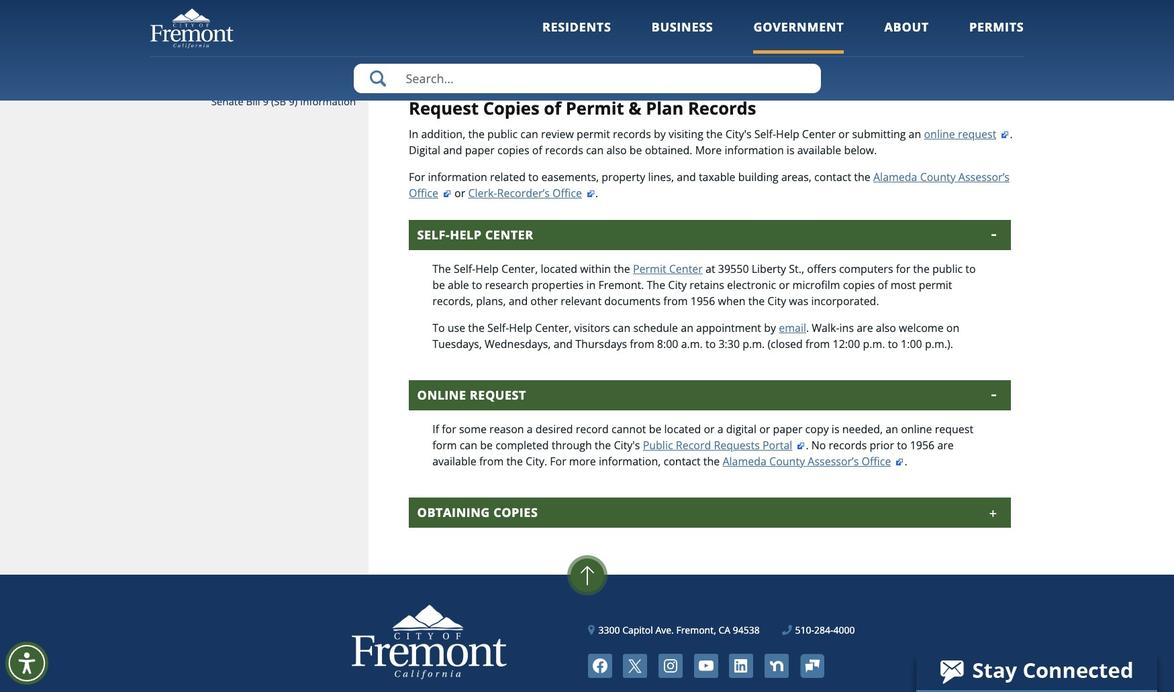 Task type: vqa. For each thing, say whether or not it's contained in the screenshot.
Copies inside the tab list
yes



Task type: locate. For each thing, give the bounding box(es) containing it.
copies down how
[[483, 97, 540, 120]]

can down some at bottom
[[460, 438, 477, 453]]

bill
[[246, 95, 260, 108]]

by
[[654, 127, 666, 142], [764, 321, 776, 336]]

office
[[409, 186, 438, 201], [553, 186, 582, 201], [862, 454, 891, 469]]

request
[[958, 127, 997, 142], [935, 422, 974, 437]]

footer my icon image
[[800, 655, 824, 679]]

lines,
[[648, 170, 674, 185]]

permit
[[824, 0, 857, 8], [577, 127, 610, 142], [919, 278, 952, 293]]

use up "tuesdays,"
[[448, 321, 465, 336]]

online request link
[[924, 127, 1010, 142]]

public inside at 39550 liberty st., offers computers for the public to be able to research properties in fremont. the city retains electronic or microfilm copies of most permit records, plans, and other relevant documents from 1956 when the city was incorporated.
[[933, 262, 963, 277]]

0 horizontal spatial permit
[[577, 127, 610, 142]]

0 horizontal spatial copies
[[497, 143, 530, 158]]

and down research
[[509, 294, 528, 309]]

alameda
[[873, 170, 917, 185], [723, 454, 767, 469]]

paper up portal
[[773, 422, 803, 437]]

public
[[643, 438, 673, 453]]

office down digital
[[409, 186, 438, 201]]

city's up residents
[[570, 0, 596, 8]]

0 horizontal spatial city
[[668, 278, 687, 293]]

0 vertical spatial copies
[[497, 143, 530, 158]]

copy
[[805, 422, 829, 437]]

from down walk-
[[806, 337, 830, 352]]

. for public record requests portal
[[806, 438, 809, 453]]

also left welcome
[[876, 321, 896, 336]]

. inside . no records prior to 1956 are available from the city. for more information, contact the
[[806, 438, 809, 453]]

0 horizontal spatial located
[[541, 262, 577, 277]]

about link
[[885, 19, 929, 53]]

0 horizontal spatial p.m.
[[743, 337, 765, 352]]

more inside , select "search records," select "building," enter the address, change the start date to january 1, 1956 (to ensure all records since city incorporation are queried), and select "search." for more information on how to use citizen access, read the
[[997, 54, 1024, 69]]

plans,
[[476, 294, 506, 309]]

. inside . walk-ins are also welcome on tuesdays, wednesdays, and thursdays from 8:00 a.m. to 3:30 p.m. (closed from 12:00 p.m. to 1:00 p.m.).
[[806, 321, 809, 336]]

city's inside , the city's online permitting portal, anyone can look up permit record information from anywhere!
[[570, 0, 596, 8]]

in inside at 39550 liberty st., offers computers for the public to be able to research properties in fremont. the city retains electronic or microfilm copies of most permit records, plans, and other relevant documents from 1956 when the city was incorporated.
[[586, 278, 596, 293]]

0 horizontal spatial city's
[[570, 0, 596, 8]]

or clerk-recorder's office
[[452, 186, 582, 201]]

microfilm
[[793, 278, 840, 293]]

0 horizontal spatial available
[[432, 454, 477, 469]]

contact right areas,
[[814, 170, 851, 185]]

0 horizontal spatial paper
[[465, 143, 495, 158]]

1 horizontal spatial are
[[857, 321, 873, 336]]

select down about link
[[898, 54, 927, 69]]

0 horizontal spatial are
[[809, 54, 826, 69]]

permit down "request copies of permit & plan records"
[[577, 127, 610, 142]]

2 horizontal spatial an
[[909, 127, 921, 142]]

0 vertical spatial more
[[997, 54, 1024, 69]]

public
[[487, 127, 518, 142], [933, 262, 963, 277]]

for down change
[[978, 54, 994, 69]]

citizen up (to
[[565, 38, 599, 53]]

from
[[958, 0, 982, 8], [663, 294, 688, 309], [630, 337, 654, 352], [806, 337, 830, 352], [479, 454, 504, 469]]

alameda county assessor's office down no
[[723, 454, 891, 469]]

can up the "easements,"
[[586, 143, 604, 158]]

online right needed,
[[901, 422, 932, 437]]

relevant
[[561, 294, 602, 309]]

2 vertical spatial city
[[768, 294, 786, 309]]

city down permit center link
[[668, 278, 687, 293]]

0 horizontal spatial contact
[[664, 454, 701, 469]]

by up (closed on the right of page
[[764, 321, 776, 336]]

1 vertical spatial record
[[576, 422, 609, 437]]

can up thursdays
[[613, 321, 631, 336]]

alameda county assessor's office link down no
[[723, 454, 905, 469]]

assessor's for the bottom alameda county assessor's office link
[[808, 454, 859, 469]]

1 vertical spatial in
[[586, 278, 596, 293]]

0 horizontal spatial office
[[409, 186, 438, 201]]

public up related
[[487, 127, 518, 142]]

to for to look up information in citizen access
[[436, 38, 448, 53]]

1 horizontal spatial assessor's
[[959, 170, 1010, 185]]

documents
[[604, 294, 661, 309]]

copies
[[483, 97, 540, 120], [494, 505, 538, 521]]

copies inside . digital and paper copies of records can also be obtained. more information is available below.
[[497, 143, 530, 158]]

is inside the if for some reason a desired record cannot be located or a digital or paper copy is needed, an online request form can be completed through the city's
[[832, 422, 840, 437]]

look up date
[[451, 38, 472, 53]]

information up building
[[725, 143, 784, 158]]

by up obtained.
[[654, 127, 666, 142]]

record
[[860, 0, 893, 8], [576, 422, 609, 437]]

look
[[784, 0, 805, 8], [451, 38, 472, 53]]

or up below.
[[839, 127, 849, 142]]

copies down city.
[[494, 505, 538, 521]]

and inside , select "search records," select "building," enter the address, change the start date to january 1, 1956 (to ensure all records since city incorporation are queried), and select "search." for more information on how to use citizen access, read the
[[876, 54, 895, 69]]

online inside the if for some reason a desired record cannot be located or a digital or paper copy is needed, an online request form can be completed through the city's
[[901, 422, 932, 437]]

1 vertical spatial alameda
[[723, 454, 767, 469]]

permit down search text field
[[566, 97, 624, 120]]

0 horizontal spatial alameda
[[723, 454, 767, 469]]

to look up information in citizen access
[[436, 38, 635, 53]]

p.m.
[[743, 337, 765, 352], [863, 337, 885, 352]]

, inside , the city's online permitting portal, anyone can look up permit record information from anywhere!
[[545, 0, 548, 8]]

510-284-4000
[[795, 624, 855, 637]]

0 vertical spatial alameda
[[873, 170, 917, 185]]

. inside . digital and paper copies of records can also be obtained. more information is available below.
[[1010, 127, 1013, 142]]

0 vertical spatial of
[[544, 97, 561, 120]]

since
[[688, 54, 714, 69]]

be down the
[[432, 278, 445, 293]]

are
[[809, 54, 826, 69], [857, 321, 873, 336], [938, 438, 954, 453]]

can inside , the city's online permitting portal, anyone can look up permit record information from anywhere!
[[763, 0, 781, 8]]

city right since
[[717, 54, 736, 69]]

1 vertical spatial by
[[764, 321, 776, 336]]

to up start
[[436, 38, 448, 53]]

ca
[[719, 624, 731, 637]]

and left thursdays
[[554, 337, 573, 352]]

of left most
[[878, 278, 888, 293]]

a up completed on the bottom left
[[527, 422, 533, 437]]

center down or clerk-recorder's office
[[485, 227, 534, 243]]

senate bill 9 (sb 9) information
[[211, 95, 356, 108]]

the down below.
[[854, 170, 871, 185]]

records,"
[[727, 38, 774, 53]]

1 vertical spatial is
[[832, 422, 840, 437]]

also up property
[[607, 143, 627, 158]]

office inside alameda county assessor's office
[[409, 186, 438, 201]]

1 horizontal spatial more
[[997, 54, 1024, 69]]

st.,
[[789, 262, 804, 277]]

0 horizontal spatial public
[[487, 127, 518, 142]]

business link
[[652, 19, 713, 53]]

request inside the if for some reason a desired record cannot be located or a digital or paper copy is needed, an online request form can be completed through the city's
[[935, 422, 974, 437]]

510-284-4000 link
[[782, 624, 855, 638]]

1:00
[[901, 337, 922, 352]]

for up most
[[896, 262, 911, 277]]

1 horizontal spatial paper
[[773, 422, 803, 437]]

office down prior
[[862, 454, 891, 469]]

city's down cannot
[[614, 438, 640, 453]]

request up addition,
[[409, 97, 479, 120]]

records down needed,
[[829, 438, 867, 453]]

paper
[[465, 143, 495, 158], [773, 422, 803, 437]]

1956 right prior
[[910, 438, 935, 453]]

1 horizontal spatial up
[[808, 0, 821, 8]]

records up read
[[648, 54, 686, 69]]

to up "tuesdays,"
[[432, 321, 445, 336]]

2 horizontal spatial permit
[[919, 278, 952, 293]]

help up wednesdays,
[[509, 321, 532, 336]]

1 vertical spatial look
[[451, 38, 472, 53]]

public record requests portal link
[[643, 438, 806, 453]]

ensure
[[596, 54, 631, 69]]

1 horizontal spatial permit
[[633, 262, 666, 277]]

can for visitors
[[613, 321, 631, 336]]

tab list
[[409, 220, 1011, 528]]

from down permit center link
[[663, 294, 688, 309]]

copies for request
[[483, 97, 540, 120]]

, for select
[[648, 38, 651, 53]]

city inside , select "search records," select "building," enter the address, change the start date to january 1, 1956 (to ensure all records since city incorporation are queried), and select "search." for more information on how to use citizen access, read the
[[717, 54, 736, 69]]

0 vertical spatial look
[[784, 0, 805, 8]]

8:00
[[657, 337, 678, 352]]

1 horizontal spatial also
[[876, 321, 896, 336]]

self-
[[754, 127, 776, 142], [417, 227, 450, 243], [454, 262, 476, 277], [487, 321, 509, 336]]

copies
[[497, 143, 530, 158], [843, 278, 875, 293]]

1 vertical spatial permit
[[577, 127, 610, 142]]

1 horizontal spatial county
[[920, 170, 956, 185]]

enter
[[863, 38, 890, 53]]

read
[[647, 70, 670, 85]]

city's
[[570, 0, 596, 8], [726, 127, 752, 142], [614, 438, 640, 453]]

. for email
[[806, 321, 809, 336]]

0 horizontal spatial record
[[576, 422, 609, 437]]

information up about
[[896, 0, 955, 8]]

self- up wednesdays,
[[487, 321, 509, 336]]

0 horizontal spatial is
[[787, 143, 795, 158]]

0 vertical spatial alameda county assessor's office
[[409, 170, 1010, 201]]

city left was
[[768, 294, 786, 309]]

footer tw icon image
[[623, 655, 647, 679]]

p.m. right 3:30
[[743, 337, 765, 352]]

up
[[808, 0, 821, 8], [475, 38, 488, 53]]

assessor's inside alameda county assessor's office
[[959, 170, 1010, 185]]

available inside . digital and paper copies of records can also be obtained. more information is available below.
[[797, 143, 841, 158]]

for down digital
[[409, 170, 425, 185]]

(closed
[[768, 337, 803, 352]]

on left how
[[498, 70, 511, 85]]

an
[[909, 127, 921, 142], [681, 321, 694, 336], [886, 422, 898, 437]]

online inside , the city's online permitting portal, anyone can look up permit record information from anywhere!
[[599, 0, 630, 8]]

citizen down (to
[[571, 70, 605, 85]]

an right submitting
[[909, 127, 921, 142]]

center, up research
[[502, 262, 538, 277]]

county down online request link
[[920, 170, 956, 185]]

obtaining
[[417, 505, 490, 521]]

tab list inside columnusercontrol3 main content
[[409, 220, 1011, 528]]

2 horizontal spatial 1956
[[910, 438, 935, 453]]

government link
[[754, 19, 844, 53]]

office down the "easements,"
[[553, 186, 582, 201]]

0 vertical spatial assessor's
[[959, 170, 1010, 185]]

can inside . digital and paper copies of records can also be obtained. more information is available below.
[[586, 143, 604, 158]]

permit right most
[[919, 278, 952, 293]]

0 vertical spatial in
[[553, 38, 562, 53]]

, for the
[[545, 0, 548, 8]]

0 vertical spatial to
[[436, 38, 448, 53]]

if
[[432, 422, 439, 437]]

self- up building
[[754, 127, 776, 142]]

self-help center
[[417, 227, 534, 243]]

or left clerk-
[[455, 186, 465, 201]]

digital
[[726, 422, 757, 437]]

0 vertical spatial city
[[717, 54, 736, 69]]

address,
[[912, 38, 955, 53]]

clerk-recorder's office link
[[468, 186, 595, 201]]

record up the through
[[576, 422, 609, 437]]

can for records
[[586, 143, 604, 158]]

2 vertical spatial center
[[669, 262, 703, 277]]

1 vertical spatial citizen
[[571, 70, 605, 85]]

contact
[[814, 170, 851, 185], [664, 454, 701, 469]]

1 vertical spatial to
[[432, 321, 445, 336]]

2 horizontal spatial office
[[862, 454, 891, 469]]

city's inside the if for some reason a desired record cannot be located or a digital or paper copy is needed, an online request form can be completed through the city's
[[614, 438, 640, 453]]

1 vertical spatial copies
[[494, 505, 538, 521]]

a
[[527, 422, 533, 437], [718, 422, 724, 437]]

2 vertical spatial for
[[550, 454, 566, 469]]

tab list containing self-help center
[[409, 220, 1011, 528]]

the right the through
[[595, 438, 611, 453]]

citizen inside , select "search records," select "building," enter the address, change the start date to january 1, 1956 (to ensure all records since city incorporation are queried), and select "search." for more information on how to use citizen access, read the
[[571, 70, 605, 85]]

information inside . digital and paper copies of records can also be obtained. more information is available below.
[[725, 143, 784, 158]]

1956 right 1,
[[552, 54, 577, 69]]

, right access
[[648, 38, 651, 53]]

for
[[978, 54, 994, 69], [409, 170, 425, 185], [550, 454, 566, 469]]

alameda inside alameda county assessor's office
[[873, 170, 917, 185]]

1 vertical spatial city
[[668, 278, 687, 293]]

are right ins
[[857, 321, 873, 336]]

residents
[[542, 19, 611, 35]]

request up reason
[[470, 387, 526, 403]]

, up residents
[[545, 0, 548, 8]]

information down date
[[436, 70, 495, 85]]

email
[[779, 321, 806, 336]]

0 vertical spatial permit
[[824, 0, 857, 8]]

and down addition,
[[443, 143, 462, 158]]

copies for obtaining
[[494, 505, 538, 521]]

2 p.m. from the left
[[863, 337, 885, 352]]

the up "more"
[[706, 127, 723, 142]]

records inside . no records prior to 1956 are available from the city. for more information, contact the
[[829, 438, 867, 453]]

information up january at the left top of the page
[[491, 38, 550, 53]]

up up date
[[475, 38, 488, 53]]

are inside . no records prior to 1956 are available from the city. for more information, contact the
[[938, 438, 954, 453]]

related
[[490, 170, 526, 185]]

1,
[[540, 54, 549, 69]]

footer ig icon image
[[659, 655, 683, 679]]

0 horizontal spatial on
[[498, 70, 511, 85]]

0 vertical spatial are
[[809, 54, 826, 69]]

0 vertical spatial by
[[654, 127, 666, 142]]

anyone
[[723, 0, 760, 8]]

0 horizontal spatial 1956
[[552, 54, 577, 69]]

,
[[545, 0, 548, 8], [648, 38, 651, 53]]

, inside , select "search records," select "building," enter the address, change the start date to january 1, 1956 (to ensure all records since city incorporation are queried), and select "search." for more information on how to use citizen access, read the
[[648, 38, 651, 53]]

columnusercontrol3 main content
[[369, 0, 1024, 575]]

to inside . no records prior to 1956 are available from the city. for more information, contact the
[[897, 438, 907, 453]]

2 vertical spatial of
[[878, 278, 888, 293]]

0 horizontal spatial center
[[485, 227, 534, 243]]

1956
[[552, 54, 577, 69], [691, 294, 715, 309], [910, 438, 935, 453]]

0 vertical spatial also
[[607, 143, 627, 158]]

an inside the if for some reason a desired record cannot be located or a digital or paper copy is needed, an online request form can be completed through the city's
[[886, 422, 898, 437]]

2 vertical spatial an
[[886, 422, 898, 437]]

1 horizontal spatial copies
[[843, 278, 875, 293]]

also inside . digital and paper copies of records can also be obtained. more information is available below.
[[607, 143, 627, 158]]

from down completed on the bottom left
[[479, 454, 504, 469]]

queried),
[[829, 54, 873, 69]]

0 vertical spatial for
[[896, 262, 911, 277]]

1 vertical spatial for
[[409, 170, 425, 185]]

0 vertical spatial located
[[541, 262, 577, 277]]

2 horizontal spatial of
[[878, 278, 888, 293]]

for inside at 39550 liberty st., offers computers for the public to be able to research properties in fremont. the city retains electronic or microfilm copies of most permit records, plans, and other relevant documents from 1956 when the city was incorporated.
[[896, 262, 911, 277]]

0 vertical spatial up
[[808, 0, 821, 8]]

records down review
[[545, 143, 583, 158]]

record up about
[[860, 0, 893, 8]]

2 vertical spatial 1956
[[910, 438, 935, 453]]

visitors
[[574, 321, 610, 336]]

2 horizontal spatial city's
[[726, 127, 752, 142]]

on up p.m.).
[[946, 321, 960, 336]]

"search."
[[930, 54, 975, 69]]

research
[[485, 278, 529, 293]]

1 horizontal spatial look
[[784, 0, 805, 8]]

1 horizontal spatial on
[[946, 321, 960, 336]]

ins
[[840, 321, 854, 336]]

0 horizontal spatial a
[[527, 422, 533, 437]]

0 vertical spatial is
[[787, 143, 795, 158]]

1 vertical spatial are
[[857, 321, 873, 336]]

0 vertical spatial use
[[551, 70, 569, 85]]

1 vertical spatial for
[[442, 422, 456, 437]]

information inside , select "search records," select "building," enter the address, change the start date to january 1, 1956 (to ensure all records since city incorporation are queried), and select "search." for more information on how to use citizen access, read the
[[436, 70, 495, 85]]

. for online request
[[1010, 127, 1013, 142]]

2 vertical spatial city's
[[614, 438, 640, 453]]

be inside at 39550 liberty st., offers computers for the public to be able to research properties in fremont. the city retains electronic or microfilm copies of most permit records, plans, and other relevant documents from 1956 when the city was incorporated.
[[432, 278, 445, 293]]

. digital and paper copies of records can also be obtained. more information is available below.
[[409, 127, 1013, 158]]

assessor's for the topmost alameda county assessor's office link
[[959, 170, 1010, 185]]

1 horizontal spatial city
[[717, 54, 736, 69]]

public up welcome
[[933, 262, 963, 277]]

an up prior
[[886, 422, 898, 437]]

assessor's down online request link
[[959, 170, 1010, 185]]

reason
[[490, 422, 524, 437]]

in down within
[[586, 278, 596, 293]]

0 horizontal spatial more
[[569, 454, 596, 469]]

look up government
[[784, 0, 805, 8]]

1 vertical spatial county
[[769, 454, 805, 469]]

0 vertical spatial permit
[[566, 97, 624, 120]]

1 vertical spatial 1956
[[691, 294, 715, 309]]

city's down records
[[726, 127, 752, 142]]

alameda down requests
[[723, 454, 767, 469]]

contact inside . no records prior to 1956 are available from the city. for more information, contact the
[[664, 454, 701, 469]]

prior
[[870, 438, 894, 453]]

to
[[487, 54, 497, 69], [538, 70, 548, 85], [528, 170, 539, 185], [966, 262, 976, 277], [472, 278, 482, 293], [706, 337, 716, 352], [888, 337, 898, 352], [897, 438, 907, 453]]

0 horizontal spatial an
[[681, 321, 694, 336]]

can right anyone
[[763, 0, 781, 8]]

1 vertical spatial permit
[[633, 262, 666, 277]]

1 vertical spatial copies
[[843, 278, 875, 293]]

permit inside , the city's online permitting portal, anyone can look up permit record information from anywhere!
[[824, 0, 857, 8]]

0 vertical spatial record
[[860, 0, 893, 8]]

center
[[802, 127, 836, 142], [485, 227, 534, 243], [669, 262, 703, 277]]

center, down other
[[535, 321, 572, 336]]

1 horizontal spatial use
[[551, 70, 569, 85]]

alameda down below.
[[873, 170, 917, 185]]

alameda county assessor's office down "more"
[[409, 170, 1010, 201]]

footer nd icon image
[[765, 655, 789, 679]]

be inside . digital and paper copies of records can also be obtained. more information is available below.
[[630, 143, 642, 158]]



Task type: describe. For each thing, give the bounding box(es) containing it.
up inside , the city's online permitting portal, anyone can look up permit record information from anywhere!
[[808, 0, 821, 8]]

city.
[[526, 454, 547, 469]]

1 vertical spatial online
[[924, 127, 955, 142]]

look inside , the city's online permitting portal, anyone can look up permit record information from anywhere!
[[784, 0, 805, 8]]

request copies of permit & plan records
[[409, 97, 756, 120]]

recorder's
[[497, 186, 550, 201]]

and inside . walk-ins are also welcome on tuesdays, wednesdays, and thursdays from 8:00 a.m. to 3:30 p.m. (closed from 12:00 p.m. to 1:00 p.m.).
[[554, 337, 573, 352]]

&
[[629, 97, 642, 120]]

footer li icon image
[[729, 655, 753, 679]]

alameda for the topmost alameda county assessor's office link
[[873, 170, 917, 185]]

more inside . no records prior to 1956 are available from the city. for more information, contact the
[[569, 454, 596, 469]]

, the city's online permitting portal, anyone can look up permit record information from anywhere!
[[436, 0, 982, 24]]

records
[[688, 97, 756, 120]]

clerk-
[[468, 186, 497, 201]]

portal
[[763, 438, 792, 453]]

help up research
[[476, 262, 499, 277]]

12:00
[[833, 337, 860, 352]]

be up 'public'
[[649, 422, 662, 437]]

no
[[812, 438, 826, 453]]

0 vertical spatial citizen
[[565, 38, 599, 53]]

paper inside . digital and paper copies of records can also be obtained. more information is available below.
[[465, 143, 495, 158]]

1 a from the left
[[527, 422, 533, 437]]

addition,
[[421, 127, 465, 142]]

a.m.
[[681, 337, 703, 352]]

1956 inside . no records prior to 1956 are available from the city. for more information, contact the
[[910, 438, 935, 453]]

0 vertical spatial alameda county assessor's office link
[[409, 170, 1010, 201]]

january
[[500, 54, 538, 69]]

record inside the if for some reason a desired record cannot be located or a digital or paper copy is needed, an online request form can be completed through the city's
[[576, 422, 609, 437]]

the inside , the city's online permitting portal, anyone can look up permit record information from anywhere!
[[550, 0, 567, 8]]

are inside . walk-ins are also welcome on tuesdays, wednesdays, and thursdays from 8:00 a.m. to 3:30 p.m. (closed from 12:00 p.m. to 1:00 p.m.).
[[857, 321, 873, 336]]

information up clerk-
[[428, 170, 487, 185]]

9
[[263, 95, 269, 108]]

2 a from the left
[[718, 422, 724, 437]]

retains
[[690, 278, 724, 293]]

1 vertical spatial city's
[[726, 127, 752, 142]]

1 vertical spatial alameda county assessor's office link
[[723, 454, 905, 469]]

obtained.
[[645, 143, 693, 158]]

welcome
[[899, 321, 944, 336]]

from inside . no records prior to 1956 are available from the city. for more information, contact the
[[479, 454, 504, 469]]

0 horizontal spatial in
[[553, 38, 562, 53]]

0 vertical spatial public
[[487, 127, 518, 142]]

0 vertical spatial request
[[409, 97, 479, 120]]

can inside the if for some reason a desired record cannot be located or a digital or paper copy is needed, an online request form can be completed through the city's
[[460, 438, 477, 453]]

can for anyone
[[763, 0, 781, 8]]

the up most
[[913, 262, 930, 277]]

for inside . no records prior to 1956 are available from the city. for more information, contact the
[[550, 454, 566, 469]]

areas,
[[781, 170, 812, 185]]

9)
[[289, 95, 298, 108]]

for information related to easements, property lines, and taxable building areas, contact the
[[409, 170, 873, 185]]

the down electronic
[[748, 294, 765, 309]]

able
[[448, 278, 469, 293]]

and inside . digital and paper copies of records can also be obtained. more information is available below.
[[443, 143, 462, 158]]

information
[[300, 95, 356, 108]]

the inside the if for some reason a desired record cannot be located or a digital or paper copy is needed, an online request form can be completed through the city's
[[595, 438, 611, 453]]

or up portal
[[759, 422, 770, 437]]

to for to use the self-help center, visitors can schedule an appointment by email
[[432, 321, 445, 336]]

help up areas,
[[776, 127, 799, 142]]

public record requests portal
[[643, 438, 792, 453]]

incorporated.
[[811, 294, 879, 309]]

properties
[[532, 278, 584, 293]]

was
[[789, 294, 809, 309]]

the
[[432, 262, 451, 277]]

1 p.m. from the left
[[743, 337, 765, 352]]

date
[[462, 54, 484, 69]]

thursdays
[[576, 337, 627, 352]]

information inside , the city's online permitting portal, anyone can look up permit record information from anywhere!
[[896, 0, 955, 8]]

from inside , the city's online permitting portal, anyone can look up permit record information from anywhere!
[[958, 0, 982, 8]]

easements,
[[542, 170, 599, 185]]

3300 capitol ave. fremont, ca 94538
[[599, 624, 760, 637]]

the right read
[[673, 70, 689, 85]]

and right lines,
[[677, 170, 696, 185]]

2 horizontal spatial center
[[802, 127, 836, 142]]

2 horizontal spatial city
[[768, 294, 786, 309]]

0 horizontal spatial for
[[409, 170, 425, 185]]

2 horizontal spatial select
[[898, 54, 927, 69]]

permits
[[969, 19, 1024, 35]]

0 vertical spatial an
[[909, 127, 921, 142]]

fremont. the
[[598, 278, 665, 293]]

from down schedule
[[630, 337, 654, 352]]

. no records prior to 1956 are available from the city. for more information, contact the
[[432, 438, 954, 469]]

at 39550 liberty st., offers computers for the public to be able to research properties in fremont. the city retains electronic or microfilm copies of most permit records, plans, and other relevant documents from 1956 when the city was incorporated.
[[432, 262, 976, 309]]

3300 capitol ave. fremont, ca 94538 link
[[588, 624, 760, 638]]

of inside . digital and paper copies of records can also be obtained. more information is available below.
[[532, 143, 542, 158]]

records inside , select "search records," select "building," enter the address, change the start date to january 1, 1956 (to ensure all records since city incorporation are queried), and select "search." for more information on how to use citizen access, read the
[[648, 54, 686, 69]]

the self-help center, located within the permit center
[[432, 262, 703, 277]]

wednesdays,
[[485, 337, 551, 352]]

appointment
[[696, 321, 761, 336]]

of inside at 39550 liberty st., offers computers for the public to be able to research properties in fremont. the city retains electronic or microfilm copies of most permit records, plans, and other relevant documents from 1956 when the city was incorporated.
[[878, 278, 888, 293]]

permit inside tab list
[[633, 262, 666, 277]]

1 vertical spatial request
[[470, 387, 526, 403]]

through
[[552, 438, 592, 453]]

(to
[[580, 54, 593, 69]]

anywhere!
[[436, 10, 488, 24]]

the right addition,
[[468, 127, 485, 142]]

in addition, the public can review permit records by visiting the city's self-help center or submitting an online request
[[409, 127, 997, 142]]

located inside the if for some reason a desired record cannot be located or a digital or paper copy is needed, an online request form can be completed through the city's
[[664, 422, 701, 437]]

paper inside the if for some reason a desired record cannot be located or a digital or paper copy is needed, an online request form can be completed through the city's
[[773, 422, 803, 437]]

within
[[580, 262, 611, 277]]

is inside . digital and paper copies of records can also be obtained. more information is available below.
[[787, 143, 795, 158]]

1956 inside at 39550 liberty st., offers computers for the public to be able to research properties in fremont. the city retains electronic or microfilm copies of most permit records, plans, and other relevant documents from 1956 when the city was incorporated.
[[691, 294, 715, 309]]

offers
[[807, 262, 836, 277]]

footer yt icon image
[[694, 655, 718, 679]]

the down public record requests portal on the bottom of the page
[[703, 454, 720, 469]]

footer fb icon image
[[588, 655, 612, 679]]

0 horizontal spatial by
[[654, 127, 666, 142]]

"building,"
[[809, 38, 861, 53]]

on inside , select "search records," select "building," enter the address, change the start date to january 1, 1956 (to ensure all records since city incorporation are queried), and select "search." for more information on how to use citizen access, read the
[[498, 70, 511, 85]]

1 vertical spatial center,
[[535, 321, 572, 336]]

county inside alameda county assessor's office
[[920, 170, 956, 185]]

permits link
[[969, 19, 1024, 53]]

permit inside at 39550 liberty st., offers computers for the public to be able to research properties in fremont. the city retains electronic or microfilm copies of most permit records, plans, and other relevant documents from 1956 when the city was incorporated.
[[919, 278, 952, 293]]

record inside , the city's online permitting portal, anyone can look up permit record information from anywhere!
[[860, 0, 893, 8]]

obtaining copies
[[417, 505, 538, 521]]

records inside . digital and paper copies of records can also be obtained. more information is available below.
[[545, 143, 583, 158]]

for inside , select "search records," select "building," enter the address, change the start date to january 1, 1956 (to ensure all records since city incorporation are queried), and select "search." for more information on how to use citizen access, read the
[[978, 54, 994, 69]]

0 vertical spatial contact
[[814, 170, 851, 185]]

incorporation
[[738, 54, 807, 69]]

fremont,
[[676, 624, 716, 637]]

0 vertical spatial center,
[[502, 262, 538, 277]]

or inside at 39550 liberty st., offers computers for the public to be able to research properties in fremont. the city retains electronic or microfilm copies of most permit records, plans, and other relevant documents from 1956 when the city was incorporated.
[[779, 278, 790, 293]]

online request
[[417, 387, 526, 403]]

portal,
[[688, 0, 720, 8]]

in
[[409, 127, 418, 142]]

government
[[754, 19, 844, 35]]

the up "tuesdays,"
[[468, 321, 485, 336]]

available inside . no records prior to 1956 are available from the city. for more information, contact the
[[432, 454, 477, 469]]

review
[[541, 127, 574, 142]]

the down about
[[893, 38, 909, 53]]

94538
[[733, 624, 760, 637]]

schedule
[[633, 321, 678, 336]]

1 horizontal spatial office
[[553, 186, 582, 201]]

most
[[891, 278, 916, 293]]

the down permits
[[996, 38, 1013, 53]]

. walk-ins are also welcome on tuesdays, wednesdays, and thursdays from 8:00 a.m. to 3:30 p.m. (closed from 12:00 p.m. to 1:00 p.m.).
[[432, 321, 960, 352]]

1 vertical spatial up
[[475, 38, 488, 53]]

desired
[[536, 422, 573, 437]]

needed,
[[842, 422, 883, 437]]

from inside at 39550 liberty st., offers computers for the public to be able to research properties in fremont. the city retains electronic or microfilm copies of most permit records, plans, and other relevant documents from 1956 when the city was incorporated.
[[663, 294, 688, 309]]

permitting
[[632, 0, 685, 8]]

alameda for the bottom alameda county assessor's office link
[[723, 454, 767, 469]]

Search text field
[[353, 64, 821, 93]]

on inside . walk-ins are also welcome on tuesdays, wednesdays, and thursdays from 8:00 a.m. to 3:30 p.m. (closed from 12:00 p.m. to 1:00 p.m.).
[[946, 321, 960, 336]]

capitol
[[622, 624, 653, 637]]

0 horizontal spatial look
[[451, 38, 472, 53]]

also inside . walk-ins are also welcome on tuesdays, wednesdays, and thursdays from 8:00 a.m. to 3:30 p.m. (closed from 12:00 p.m. to 1:00 p.m.).
[[876, 321, 896, 336]]

0 vertical spatial request
[[958, 127, 997, 142]]

access
[[602, 38, 635, 53]]

the down completed on the bottom left
[[506, 454, 523, 469]]

when
[[718, 294, 746, 309]]

1956 inside , select "search records," select "building," enter the address, change the start date to january 1, 1956 (to ensure all records since city incorporation are queried), and select "search." for more information on how to use citizen access, read the
[[552, 54, 577, 69]]

cannot
[[612, 422, 646, 437]]

change
[[958, 38, 994, 53]]

can left review
[[521, 127, 538, 142]]

39550
[[718, 262, 749, 277]]

senate bill 9 (sb 9) information link
[[150, 89, 369, 115]]

and inside at 39550 liberty st., offers computers for the public to be able to research properties in fremont. the city retains electronic or microfilm copies of most permit records, plans, and other relevant documents from 1956 when the city was incorporated.
[[509, 294, 528, 309]]

building
[[738, 170, 779, 185]]

self- up the
[[417, 227, 450, 243]]

records down & on the top
[[613, 127, 651, 142]]

be down some at bottom
[[480, 438, 493, 453]]

more
[[695, 143, 722, 158]]

digital
[[409, 143, 440, 158]]

about
[[885, 19, 929, 35]]

copies inside at 39550 liberty st., offers computers for the public to be able to research properties in fremont. the city retains electronic or microfilm copies of most permit records, plans, and other relevant documents from 1956 when the city was incorporated.
[[843, 278, 875, 293]]

4000
[[834, 624, 855, 637]]

self- up able on the top left of the page
[[454, 262, 476, 277]]

property
[[602, 170, 645, 185]]

0 horizontal spatial permit
[[566, 97, 624, 120]]

tuesdays,
[[432, 337, 482, 352]]

are inside , select "search records," select "building," enter the address, change the start date to january 1, 1956 (to ensure all records since city incorporation are queried), and select "search." for more information on how to use citizen access, read the
[[809, 54, 826, 69]]

how
[[514, 70, 535, 85]]

1 vertical spatial alameda county assessor's office
[[723, 454, 891, 469]]

1 horizontal spatial select
[[777, 38, 806, 53]]

0 horizontal spatial select
[[654, 38, 683, 53]]

the up fremont. the
[[614, 262, 630, 277]]

information,
[[599, 454, 661, 469]]

0 horizontal spatial use
[[448, 321, 465, 336]]

use inside , select "search records," select "building," enter the address, change the start date to january 1, 1956 (to ensure all records since city incorporation are queried), and select "search." for more information on how to use citizen access, read the
[[551, 70, 569, 85]]

help up the
[[450, 227, 482, 243]]

510-
[[795, 624, 814, 637]]

1 horizontal spatial center
[[669, 262, 703, 277]]

or up public record requests portal on the bottom of the page
[[704, 422, 715, 437]]

to use the self-help center, visitors can schedule an appointment by email
[[432, 321, 806, 336]]

"search
[[686, 38, 724, 53]]

for inside the if for some reason a desired record cannot be located or a digital or paper copy is needed, an online request form can be completed through the city's
[[442, 422, 456, 437]]

record
[[676, 438, 711, 453]]

senate
[[211, 95, 243, 108]]

(sb
[[271, 95, 286, 108]]

stay connected image
[[916, 653, 1156, 691]]

at
[[706, 262, 715, 277]]



